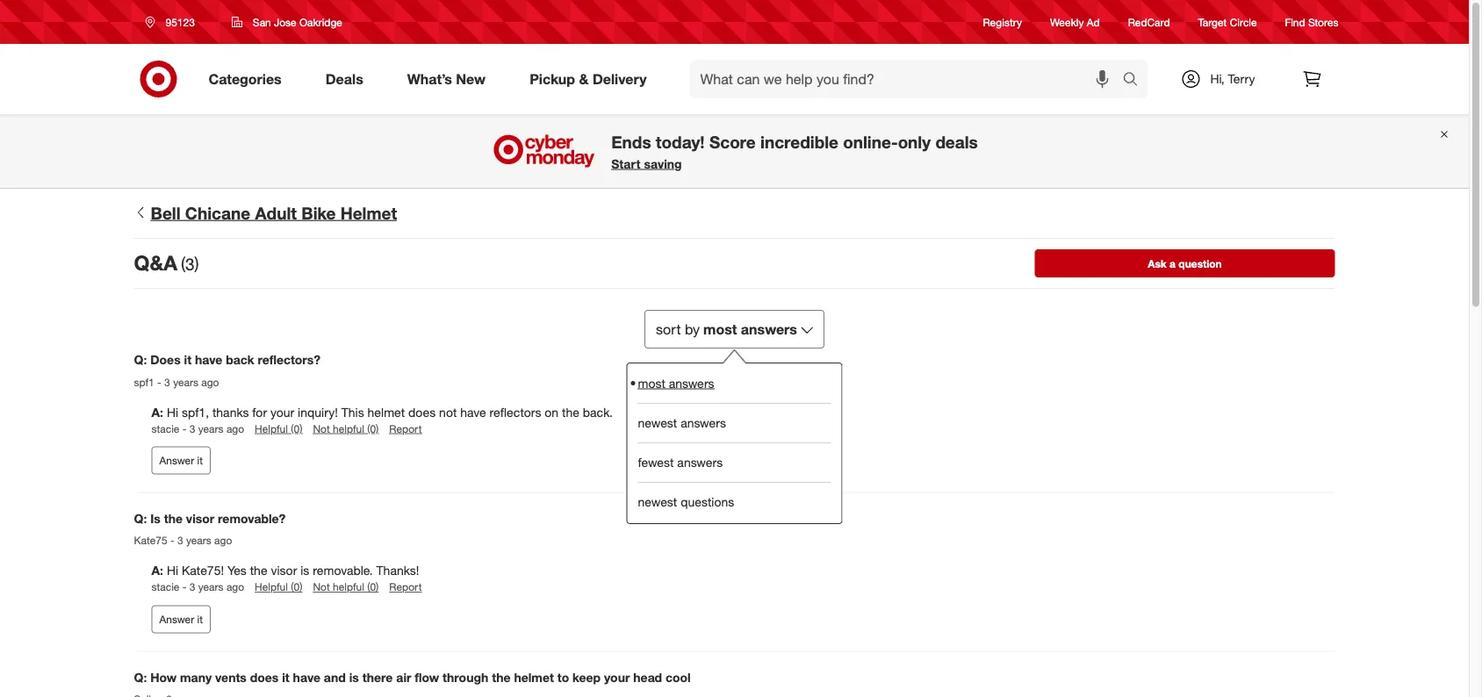 Task type: vqa. For each thing, say whether or not it's contained in the screenshot.
stacie for Hi spf1, thanks for your inquiry! This helmet does not have reflectors on the back.
yes



Task type: describe. For each thing, give the bounding box(es) containing it.
on
[[545, 404, 559, 420]]

pickup & delivery link
[[515, 60, 669, 98]]

What can we help you find? suggestions appear below search field
[[690, 60, 1127, 98]]

it down the spf1,
[[197, 454, 203, 467]]

stores
[[1309, 15, 1339, 28]]

online-
[[843, 132, 898, 152]]

1 vertical spatial is
[[349, 669, 359, 685]]

pickup
[[530, 70, 575, 87]]

categories link
[[194, 60, 304, 98]]

(0) down "inquiry!"
[[291, 422, 302, 435]]

ask a question button
[[1035, 249, 1335, 277]]

- down the spf1,
[[182, 422, 187, 435]]

sort
[[656, 320, 681, 337]]

keep
[[573, 669, 601, 685]]

years down "kate75!"
[[198, 581, 224, 594]]

hi for hi kate75! yes the visor is removable. thanks!
[[167, 563, 178, 578]]

it down "kate75!"
[[197, 613, 203, 626]]

- down "kate75!"
[[182, 581, 187, 594]]

kate75!
[[182, 563, 224, 578]]

not helpful  (0) button for removable.
[[313, 580, 379, 595]]

thanks
[[212, 404, 249, 420]]

answers for newest answers
[[681, 415, 726, 431]]

(0) down a: hi spf1, thanks for your inquiry! this helmet does not have reflectors on the back.
[[367, 422, 379, 435]]

spf1,
[[182, 404, 209, 420]]

vents
[[215, 669, 247, 685]]

not helpful  (0) button for this
[[313, 421, 379, 436]]

it left and
[[282, 669, 290, 685]]

inquiry!
[[298, 404, 338, 420]]

cool
[[666, 669, 691, 685]]

it inside q: does it have back reflectors? spf1 - 3 years ago
[[184, 352, 192, 367]]

bell
[[151, 203, 181, 223]]

95123 button
[[134, 6, 213, 38]]

incredible
[[761, 132, 839, 152]]

does
[[150, 352, 181, 367]]

today!
[[656, 132, 705, 152]]

1 horizontal spatial helmet
[[514, 669, 554, 685]]

)
[[195, 254, 199, 274]]

target circle link
[[1198, 14, 1257, 29]]

not helpful  (0) for this
[[313, 422, 379, 435]]

to
[[557, 669, 569, 685]]

hi,
[[1211, 71, 1225, 87]]

ask a question
[[1148, 257, 1222, 270]]

air
[[396, 669, 411, 685]]

what's new link
[[392, 60, 508, 98]]

removable?
[[218, 511, 286, 526]]

registry
[[983, 15, 1022, 28]]

answer for kate75!
[[159, 613, 194, 626]]

answer it for spf1,
[[159, 454, 203, 467]]

oakridge
[[299, 15, 342, 29]]

what's
[[407, 70, 452, 87]]

target
[[1198, 15, 1227, 28]]

- inside q: does it have back reflectors? spf1 - 3 years ago
[[157, 375, 161, 388]]

3 down "kate75!"
[[189, 581, 195, 594]]

ad
[[1087, 15, 1100, 28]]

sort by most answers
[[656, 320, 797, 337]]

years inside q: does it have back reflectors? spf1 - 3 years ago
[[173, 375, 198, 388]]

ago inside q: does it have back reflectors? spf1 - 3 years ago
[[201, 375, 219, 388]]

stacie - 3 years ago for spf1,
[[151, 422, 244, 435]]

deals
[[936, 132, 978, 152]]

head
[[633, 669, 662, 685]]

redcard
[[1128, 15, 1170, 28]]

have inside q: does it have back reflectors? spf1 - 3 years ago
[[195, 352, 222, 367]]

1 horizontal spatial most
[[704, 320, 737, 337]]

answers for most answers
[[669, 375, 714, 391]]

answer it button for kate75!
[[151, 605, 211, 633]]

0 horizontal spatial does
[[250, 669, 279, 685]]

weekly ad
[[1050, 15, 1100, 28]]

jose
[[274, 15, 297, 29]]

target circle
[[1198, 15, 1257, 28]]

stacie for hi spf1, thanks for your inquiry! this helmet does not have reflectors on the back.
[[151, 422, 180, 435]]

1 vertical spatial your
[[604, 669, 630, 685]]

new
[[456, 70, 486, 87]]

helpful for removable.
[[333, 581, 364, 594]]

3 q: from the top
[[134, 669, 147, 685]]

circle
[[1230, 15, 1257, 28]]

&
[[579, 70, 589, 87]]

newest answers link
[[638, 403, 831, 442]]

back.
[[583, 404, 613, 420]]

ago down the yes
[[226, 581, 244, 594]]

q: does it have back reflectors? spf1 - 3 years ago
[[134, 352, 321, 388]]

helpful  (0) button for your
[[255, 421, 302, 436]]

3 inside q: does it have back reflectors? spf1 - 3 years ago
[[164, 375, 170, 388]]

redcard link
[[1128, 14, 1170, 29]]

weekly
[[1050, 15, 1084, 28]]

newest answers
[[638, 415, 726, 431]]

the right through
[[492, 669, 511, 685]]

helpful  (0) button for visor
[[255, 580, 302, 595]]

- inside q: is the visor removable? kate75 - 3 years ago
[[170, 534, 174, 547]]

newest questions
[[638, 494, 734, 510]]

the right "on"
[[562, 404, 580, 420]]

not for is
[[313, 581, 330, 594]]

a: hi kate75! yes the visor is removable. thanks!
[[151, 563, 419, 578]]

is
[[150, 511, 161, 526]]

spf1
[[134, 375, 154, 388]]

stacie for hi kate75! yes the visor is removable. thanks!
[[151, 581, 180, 594]]

and
[[324, 669, 346, 685]]

for
[[252, 404, 267, 420]]

start
[[611, 156, 641, 171]]

bell chicane adult bike helmet link
[[134, 203, 1335, 224]]

the inside q: is the visor removable? kate75 - 3 years ago
[[164, 511, 183, 526]]

ago inside q: is the visor removable? kate75 - 3 years ago
[[214, 534, 232, 547]]

delivery
[[593, 70, 647, 87]]

a
[[1170, 257, 1176, 270]]

terry
[[1228, 71, 1256, 87]]

find stores
[[1285, 15, 1339, 28]]

a: hi spf1, thanks for your inquiry! this helmet does not have reflectors on the back.
[[151, 404, 613, 420]]

adult
[[255, 203, 297, 223]]

0 vertical spatial helmet
[[368, 404, 405, 420]]

helpful  (0) for your
[[255, 422, 302, 435]]

questions
[[681, 494, 734, 510]]

this
[[341, 404, 364, 420]]

answer it button for spf1,
[[151, 447, 211, 475]]

3 down the spf1,
[[189, 422, 195, 435]]

(0) down 'thanks!' on the bottom left of the page
[[367, 581, 379, 594]]

removable.
[[313, 563, 373, 578]]

(
[[181, 254, 185, 274]]

bike
[[302, 203, 336, 223]]



Task type: locate. For each thing, give the bounding box(es) containing it.
pickup & delivery
[[530, 70, 647, 87]]

2 horizontal spatial have
[[460, 404, 486, 420]]

1 vertical spatial stacie
[[151, 581, 180, 594]]

0 horizontal spatial is
[[301, 563, 309, 578]]

0 vertical spatial not
[[313, 422, 330, 435]]

0 vertical spatial q:
[[134, 352, 147, 367]]

most
[[704, 320, 737, 337], [638, 375, 666, 391]]

2 helpful  (0) from the top
[[255, 581, 302, 594]]

1 vertical spatial not helpful  (0) button
[[313, 580, 379, 595]]

q&a ( 3 )
[[134, 251, 199, 275]]

1 horizontal spatial visor
[[271, 563, 297, 578]]

the
[[562, 404, 580, 420], [164, 511, 183, 526], [250, 563, 268, 578], [492, 669, 511, 685]]

1 horizontal spatial have
[[293, 669, 320, 685]]

not helpful  (0) button down 'removable.'
[[313, 580, 379, 595]]

0 vertical spatial answer it button
[[151, 447, 211, 475]]

answers up questions
[[677, 455, 723, 470]]

1 vertical spatial helpful
[[255, 581, 288, 594]]

stacie down kate75 at the bottom left
[[151, 581, 180, 594]]

- right spf1
[[157, 375, 161, 388]]

most answers link
[[638, 363, 831, 403]]

3 inside q&a ( 3 )
[[185, 254, 195, 274]]

newest for newest questions
[[638, 494, 677, 510]]

newest for newest answers
[[638, 415, 677, 431]]

1 vertical spatial stacie - 3 years ago
[[151, 581, 244, 594]]

2 helpful from the top
[[255, 581, 288, 594]]

reflectors?
[[258, 352, 321, 367]]

answers up newest answers
[[669, 375, 714, 391]]

2 newest from the top
[[638, 494, 677, 510]]

0 vertical spatial a:
[[151, 404, 163, 420]]

0 vertical spatial stacie
[[151, 422, 180, 435]]

-
[[157, 375, 161, 388], [182, 422, 187, 435], [170, 534, 174, 547], [182, 581, 187, 594]]

answer down "kate75!"
[[159, 613, 194, 626]]

0 horizontal spatial visor
[[186, 511, 214, 526]]

1 vertical spatial helmet
[[514, 669, 554, 685]]

0 vertical spatial have
[[195, 352, 222, 367]]

report down 'thanks!' on the bottom left of the page
[[389, 581, 422, 594]]

2 answer from the top
[[159, 613, 194, 626]]

years up "kate75!"
[[186, 534, 211, 547]]

stacie - 3 years ago down "kate75!"
[[151, 581, 244, 594]]

visor
[[186, 511, 214, 526], [271, 563, 297, 578]]

most inside "most answers" link
[[638, 375, 666, 391]]

find stores link
[[1285, 14, 1339, 29]]

ago down thanks
[[226, 422, 244, 435]]

helpful
[[333, 422, 364, 435], [333, 581, 364, 594]]

years down does
[[173, 375, 198, 388]]

visor right is
[[186, 511, 214, 526]]

ends today! score incredible online-only deals start saving
[[611, 132, 978, 171]]

there
[[362, 669, 393, 685]]

years
[[173, 375, 198, 388], [198, 422, 224, 435], [186, 534, 211, 547], [198, 581, 224, 594]]

2 vertical spatial have
[[293, 669, 320, 685]]

a: for a: hi spf1, thanks for your inquiry! this helmet does not have reflectors on the back.
[[151, 404, 163, 420]]

helpful down this at the left of the page
[[333, 422, 364, 435]]

helmet left the to
[[514, 669, 554, 685]]

answers up "most answers" link
[[741, 320, 797, 337]]

2 report from the top
[[389, 581, 422, 594]]

1 vertical spatial not helpful  (0)
[[313, 581, 379, 594]]

helpful
[[255, 422, 288, 435], [255, 581, 288, 594]]

a: down kate75 at the bottom left
[[151, 563, 163, 578]]

answer down the spf1,
[[159, 454, 194, 467]]

answers for fewest answers
[[677, 455, 723, 470]]

report button
[[389, 421, 422, 436], [389, 580, 422, 595]]

0 vertical spatial stacie - 3 years ago
[[151, 422, 244, 435]]

years inside q: is the visor removable? kate75 - 3 years ago
[[186, 534, 211, 547]]

2 helpful from the top
[[333, 581, 364, 594]]

hi left the spf1,
[[167, 404, 178, 420]]

0 vertical spatial your
[[270, 404, 294, 420]]

1 vertical spatial most
[[638, 375, 666, 391]]

stacie down spf1
[[151, 422, 180, 435]]

saving
[[644, 156, 682, 171]]

0 vertical spatial helpful
[[333, 422, 364, 435]]

report for thanks!
[[389, 581, 422, 594]]

helpful down a: hi kate75! yes the visor is removable. thanks!
[[255, 581, 288, 594]]

0 vertical spatial report
[[389, 422, 422, 435]]

have left and
[[293, 669, 320, 685]]

0 vertical spatial newest
[[638, 415, 677, 431]]

3 right 'q&a'
[[185, 254, 195, 274]]

categories
[[209, 70, 282, 87]]

1 q: from the top
[[134, 352, 147, 367]]

1 vertical spatial a:
[[151, 563, 163, 578]]

1 vertical spatial newest
[[638, 494, 677, 510]]

q: is the visor removable? kate75 - 3 years ago
[[134, 511, 286, 547]]

ago up the spf1,
[[201, 375, 219, 388]]

by
[[685, 320, 700, 337]]

answer it button
[[151, 447, 211, 475], [151, 605, 211, 633]]

1 vertical spatial not
[[313, 581, 330, 594]]

search
[[1115, 72, 1157, 89]]

a: down spf1
[[151, 404, 163, 420]]

1 answer it button from the top
[[151, 447, 211, 475]]

is left 'removable.'
[[301, 563, 309, 578]]

stacie - 3 years ago down the spf1,
[[151, 422, 244, 435]]

1 stacie - 3 years ago from the top
[[151, 422, 244, 435]]

report
[[389, 422, 422, 435], [389, 581, 422, 594]]

ago up the yes
[[214, 534, 232, 547]]

helpful for this
[[333, 422, 364, 435]]

q: how many vents does it have and is there air flow through the helmet to keep your head cool
[[134, 669, 691, 685]]

bell chicane adult bike helmet
[[151, 203, 397, 223]]

3
[[185, 254, 195, 274], [164, 375, 170, 388], [189, 422, 195, 435], [177, 534, 183, 547], [189, 581, 195, 594]]

not helpful  (0) for removable.
[[313, 581, 379, 594]]

0 vertical spatial visor
[[186, 511, 214, 526]]

weekly ad link
[[1050, 14, 1100, 29]]

2 a: from the top
[[151, 563, 163, 578]]

1 stacie from the top
[[151, 422, 180, 435]]

hi, terry
[[1211, 71, 1256, 87]]

not
[[313, 422, 330, 435], [313, 581, 330, 594]]

0 vertical spatial not helpful  (0) button
[[313, 421, 379, 436]]

thanks!
[[376, 563, 419, 578]]

0 vertical spatial answer it
[[159, 454, 203, 467]]

(0)
[[291, 422, 302, 435], [367, 422, 379, 435], [291, 581, 302, 594], [367, 581, 379, 594]]

visor right the yes
[[271, 563, 297, 578]]

report button for helmet
[[389, 421, 422, 436]]

0 horizontal spatial your
[[270, 404, 294, 420]]

1 answer from the top
[[159, 454, 194, 467]]

1 helpful  (0) from the top
[[255, 422, 302, 435]]

1 report from the top
[[389, 422, 422, 435]]

1 helpful  (0) button from the top
[[255, 421, 302, 436]]

1 hi from the top
[[167, 404, 178, 420]]

does
[[408, 404, 436, 420], [250, 669, 279, 685]]

1 not helpful  (0) from the top
[[313, 422, 379, 435]]

q: inside q: does it have back reflectors? spf1 - 3 years ago
[[134, 352, 147, 367]]

through
[[443, 669, 489, 685]]

2 answer it button from the top
[[151, 605, 211, 633]]

ends
[[611, 132, 651, 152]]

newest up the fewest
[[638, 415, 677, 431]]

newest questions link
[[638, 482, 831, 521]]

3 right kate75 at the bottom left
[[177, 534, 183, 547]]

2 report button from the top
[[389, 580, 422, 595]]

your right for
[[270, 404, 294, 420]]

q: for q: is the visor removable?
[[134, 511, 147, 526]]

most right by
[[704, 320, 737, 337]]

most up newest answers
[[638, 375, 666, 391]]

helpful  (0) down for
[[255, 422, 302, 435]]

2 vertical spatial q:
[[134, 669, 147, 685]]

is right and
[[349, 669, 359, 685]]

stacie - 3 years ago
[[151, 422, 244, 435], [151, 581, 244, 594]]

q: inside q: is the visor removable? kate75 - 3 years ago
[[134, 511, 147, 526]]

not down "inquiry!"
[[313, 422, 330, 435]]

not helpful  (0) down this at the left of the page
[[313, 422, 379, 435]]

deals link
[[311, 60, 385, 98]]

ask
[[1148, 257, 1167, 270]]

1 horizontal spatial is
[[349, 669, 359, 685]]

1 horizontal spatial does
[[408, 404, 436, 420]]

back
[[226, 352, 254, 367]]

3 inside q: is the visor removable? kate75 - 3 years ago
[[177, 534, 183, 547]]

0 vertical spatial answer
[[159, 454, 194, 467]]

1 vertical spatial answer
[[159, 613, 194, 626]]

helmet
[[341, 203, 397, 223]]

answers
[[741, 320, 797, 337], [669, 375, 714, 391], [681, 415, 726, 431], [677, 455, 723, 470]]

helpful  (0) button down a: hi kate75! yes the visor is removable. thanks!
[[255, 580, 302, 595]]

q: left is
[[134, 511, 147, 526]]

newest
[[638, 415, 677, 431], [638, 494, 677, 510]]

answer for spf1,
[[159, 454, 194, 467]]

question
[[1179, 257, 1222, 270]]

a:
[[151, 404, 163, 420], [151, 563, 163, 578]]

1 vertical spatial report
[[389, 581, 422, 594]]

have left back
[[195, 352, 222, 367]]

reflectors
[[490, 404, 541, 420]]

the right is
[[164, 511, 183, 526]]

0 horizontal spatial most
[[638, 375, 666, 391]]

have right not
[[460, 404, 486, 420]]

1 vertical spatial hi
[[167, 563, 178, 578]]

your
[[270, 404, 294, 420], [604, 669, 630, 685]]

score
[[710, 132, 756, 152]]

3 down does
[[164, 375, 170, 388]]

1 vertical spatial q:
[[134, 511, 147, 526]]

does right "vents"
[[250, 669, 279, 685]]

answer it button down the spf1,
[[151, 447, 211, 475]]

many
[[180, 669, 212, 685]]

0 vertical spatial helpful
[[255, 422, 288, 435]]

0 vertical spatial not helpful  (0)
[[313, 422, 379, 435]]

helpful  (0) for visor
[[255, 581, 302, 594]]

1 vertical spatial have
[[460, 404, 486, 420]]

2 stacie - 3 years ago from the top
[[151, 581, 244, 594]]

helpful  (0) button
[[255, 421, 302, 436], [255, 580, 302, 595]]

report button down a: hi spf1, thanks for your inquiry! this helmet does not have reflectors on the back.
[[389, 421, 422, 436]]

0 vertical spatial hi
[[167, 404, 178, 420]]

helpful down for
[[255, 422, 288, 435]]

fewest answers link
[[638, 442, 831, 482]]

san
[[253, 15, 271, 29]]

helpful for your
[[255, 422, 288, 435]]

1 vertical spatial answer it
[[159, 613, 203, 626]]

most answers
[[638, 375, 714, 391]]

it right does
[[184, 352, 192, 367]]

q&a
[[134, 251, 177, 275]]

cyber monday target deals image
[[491, 130, 597, 172]]

- right kate75 at the bottom left
[[170, 534, 174, 547]]

helpful down 'removable.'
[[333, 581, 364, 594]]

2 answer it from the top
[[159, 613, 203, 626]]

not for inquiry!
[[313, 422, 330, 435]]

deals
[[326, 70, 363, 87]]

1 vertical spatial answer it button
[[151, 605, 211, 633]]

flow
[[415, 669, 439, 685]]

hi
[[167, 404, 178, 420], [167, 563, 178, 578]]

2 q: from the top
[[134, 511, 147, 526]]

report button for thanks!
[[389, 580, 422, 595]]

1 vertical spatial helpful
[[333, 581, 364, 594]]

1 not from the top
[[313, 422, 330, 435]]

not down 'removable.'
[[313, 581, 330, 594]]

answer it for kate75!
[[159, 613, 203, 626]]

q: left how
[[134, 669, 147, 685]]

answer it down "kate75!"
[[159, 613, 203, 626]]

newest down the fewest
[[638, 494, 677, 510]]

1 vertical spatial helpful  (0) button
[[255, 580, 302, 595]]

chicane
[[185, 203, 251, 223]]

1 vertical spatial report button
[[389, 580, 422, 595]]

how
[[150, 669, 177, 685]]

2 stacie from the top
[[151, 581, 180, 594]]

fewest answers
[[638, 455, 723, 470]]

0 horizontal spatial have
[[195, 352, 222, 367]]

helmet right this at the left of the page
[[368, 404, 405, 420]]

helpful  (0) button down for
[[255, 421, 302, 436]]

report button down 'thanks!' on the bottom left of the page
[[389, 580, 422, 595]]

helpful for visor
[[255, 581, 288, 594]]

1 vertical spatial visor
[[271, 563, 297, 578]]

q: for q: does it have back reflectors?
[[134, 352, 147, 367]]

1 answer it from the top
[[159, 454, 203, 467]]

answer it down the spf1,
[[159, 454, 203, 467]]

does left not
[[408, 404, 436, 420]]

find
[[1285, 15, 1306, 28]]

q: up spf1
[[134, 352, 147, 367]]

2 not helpful  (0) from the top
[[313, 581, 379, 594]]

2 helpful  (0) button from the top
[[255, 580, 302, 595]]

1 vertical spatial does
[[250, 669, 279, 685]]

1 newest from the top
[[638, 415, 677, 431]]

answer it button down "kate75!"
[[151, 605, 211, 633]]

answer
[[159, 454, 194, 467], [159, 613, 194, 626]]

helpful  (0) down a: hi kate75! yes the visor is removable. thanks!
[[255, 581, 302, 594]]

visor inside q: is the visor removable? kate75 - 3 years ago
[[186, 511, 214, 526]]

1 helpful from the top
[[255, 422, 288, 435]]

not helpful  (0) down 'removable.'
[[313, 581, 379, 594]]

answers up "fewest answers"
[[681, 415, 726, 431]]

1 vertical spatial helpful  (0)
[[255, 581, 302, 594]]

your right keep
[[604, 669, 630, 685]]

0 horizontal spatial helmet
[[368, 404, 405, 420]]

report for helmet
[[389, 422, 422, 435]]

1 report button from the top
[[389, 421, 422, 436]]

1 horizontal spatial your
[[604, 669, 630, 685]]

2 not helpful  (0) button from the top
[[313, 580, 379, 595]]

years down the spf1,
[[198, 422, 224, 435]]

hi for hi spf1, thanks for your inquiry! this helmet does not have reflectors on the back.
[[167, 404, 178, 420]]

1 helpful from the top
[[333, 422, 364, 435]]

0 vertical spatial report button
[[389, 421, 422, 436]]

2 hi from the top
[[167, 563, 178, 578]]

stacie - 3 years ago for kate75!
[[151, 581, 244, 594]]

hi left "kate75!"
[[167, 563, 178, 578]]

kate75
[[134, 534, 167, 547]]

(0) down a: hi kate75! yes the visor is removable. thanks!
[[291, 581, 302, 594]]

san jose oakridge button
[[220, 6, 354, 38]]

2 not from the top
[[313, 581, 330, 594]]

report down a: hi spf1, thanks for your inquiry! this helmet does not have reflectors on the back.
[[389, 422, 422, 435]]

0 vertical spatial helpful  (0)
[[255, 422, 302, 435]]

0 vertical spatial most
[[704, 320, 737, 337]]

search button
[[1115, 60, 1157, 102]]

yes
[[227, 563, 247, 578]]

a: for a: hi kate75! yes the visor is removable. thanks!
[[151, 563, 163, 578]]

1 not helpful  (0) button from the top
[[313, 421, 379, 436]]

the right the yes
[[250, 563, 268, 578]]

1 a: from the top
[[151, 404, 163, 420]]

0 vertical spatial helpful  (0) button
[[255, 421, 302, 436]]

not helpful  (0) button down this at the left of the page
[[313, 421, 379, 436]]

0 vertical spatial is
[[301, 563, 309, 578]]

it
[[184, 352, 192, 367], [197, 454, 203, 467], [197, 613, 203, 626], [282, 669, 290, 685]]

registry link
[[983, 14, 1022, 29]]

0 vertical spatial does
[[408, 404, 436, 420]]



